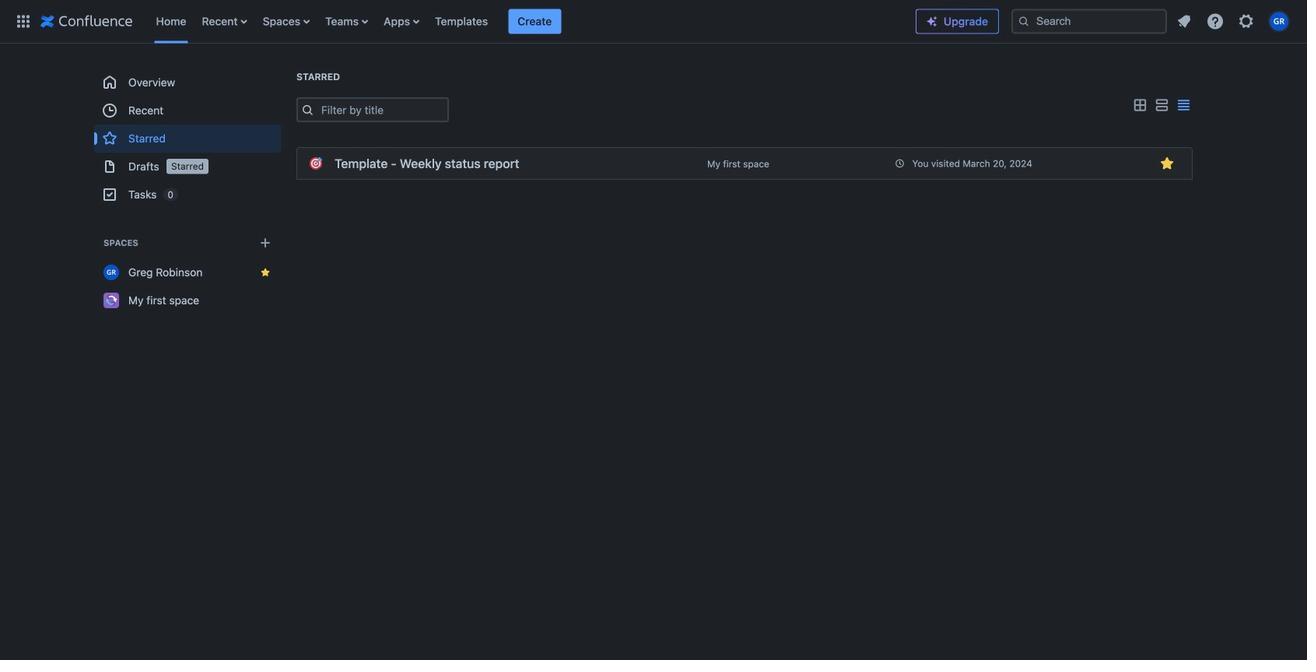 Task type: locate. For each thing, give the bounding box(es) containing it.
list
[[148, 0, 916, 43], [1171, 7, 1299, 35]]

Search field
[[1012, 9, 1168, 34]]

0 horizontal spatial list
[[148, 0, 916, 43]]

compact list image
[[1175, 96, 1194, 115]]

list image
[[1153, 96, 1172, 115]]

1 horizontal spatial list
[[1171, 7, 1299, 35]]

list item
[[509, 9, 562, 34]]

settings icon image
[[1238, 12, 1257, 31]]

:dart: image
[[310, 157, 322, 170]]

help icon image
[[1207, 12, 1225, 31]]

search image
[[1018, 15, 1031, 28]]

None search field
[[1012, 9, 1168, 34]]

banner
[[0, 0, 1308, 44]]

group
[[94, 69, 281, 209]]

cards image
[[1131, 96, 1150, 115]]

confluence image
[[40, 12, 133, 31], [40, 12, 133, 31]]

list for premium image
[[1171, 7, 1299, 35]]



Task type: vqa. For each thing, say whether or not it's contained in the screenshot.
:dart: icon
yes



Task type: describe. For each thing, give the bounding box(es) containing it.
global element
[[9, 0, 916, 43]]

unstar image
[[1158, 154, 1177, 173]]

notification icon image
[[1176, 12, 1194, 31]]

appswitcher icon image
[[14, 12, 33, 31]]

list item inside list
[[509, 9, 562, 34]]

premium image
[[926, 15, 939, 28]]

unstar this space image
[[259, 266, 272, 279]]

:dart: image
[[310, 157, 322, 170]]

list for appswitcher icon
[[148, 0, 916, 43]]

Filter by title field
[[317, 99, 448, 121]]

create a space image
[[256, 234, 275, 252]]



